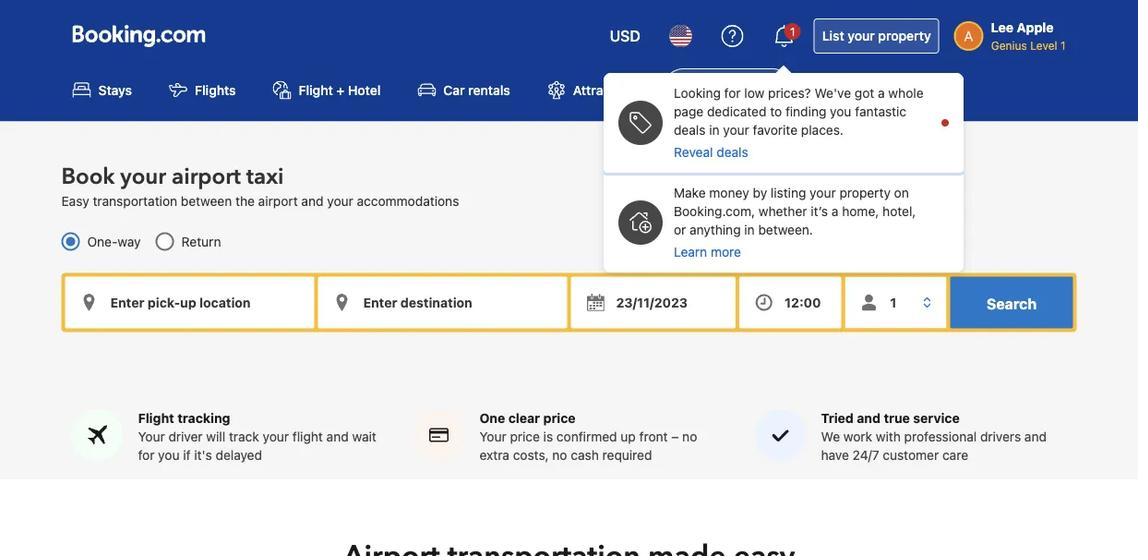 Task type: locate. For each thing, give the bounding box(es) containing it.
booking.com,
[[674, 204, 756, 219]]

in for between.
[[745, 222, 755, 237]]

your up transportation
[[120, 161, 166, 192]]

1 horizontal spatial flight
[[299, 82, 333, 97]]

no
[[683, 429, 698, 444], [553, 448, 568, 463]]

car
[[444, 82, 465, 97]]

and left wait
[[327, 429, 349, 444]]

delayed
[[216, 448, 262, 463]]

1
[[791, 25, 796, 38], [1061, 39, 1066, 52]]

clear
[[509, 411, 540, 426]]

a inside looking for low prices? we've got a whole page dedicated to finding you fantastic deals in your favorite places. reveal deals
[[878, 85, 885, 101]]

usd
[[610, 27, 641, 45]]

0 vertical spatial deals
[[674, 122, 706, 138]]

+
[[337, 82, 345, 97]]

track
[[229, 429, 259, 444]]

for left if
[[138, 448, 155, 463]]

price up is on the bottom of page
[[544, 411, 576, 426]]

1 vertical spatial no
[[553, 448, 568, 463]]

flight tracking your driver will track your flight and wait for you if it's delayed
[[138, 411, 377, 463]]

1 right level
[[1061, 39, 1066, 52]]

in inside looking for low prices? we've got a whole page dedicated to finding you fantastic deals in your favorite places. reveal deals
[[710, 122, 720, 138]]

airport
[[172, 161, 241, 192], [258, 193, 298, 208]]

a right got
[[878, 85, 885, 101]]

care
[[943, 448, 969, 463]]

flight left +
[[299, 82, 333, 97]]

1 vertical spatial airport
[[258, 193, 298, 208]]

property up 'home,'
[[840, 185, 891, 200]]

0 horizontal spatial 1
[[791, 25, 796, 38]]

1 button
[[763, 14, 807, 58]]

and
[[302, 193, 324, 208], [857, 411, 881, 426], [327, 429, 349, 444], [1025, 429, 1047, 444]]

2 your from the left
[[480, 429, 507, 444]]

0 horizontal spatial in
[[710, 122, 720, 138]]

0 horizontal spatial flight
[[138, 411, 174, 426]]

one clear price your price is confirmed up front – no extra costs, no cash required
[[480, 411, 698, 463]]

accommodations
[[357, 193, 459, 208]]

for up dedicated
[[725, 85, 741, 101]]

1 horizontal spatial airport
[[258, 193, 298, 208]]

1 vertical spatial a
[[832, 204, 839, 219]]

your down dedicated
[[724, 122, 750, 138]]

23/11/2023 button
[[571, 276, 736, 328]]

your right list
[[848, 28, 875, 43]]

–
[[672, 429, 679, 444]]

1 vertical spatial property
[[840, 185, 891, 200]]

1 horizontal spatial your
[[480, 429, 507, 444]]

1 horizontal spatial you
[[831, 104, 852, 119]]

12:00
[[785, 294, 822, 310]]

0 horizontal spatial price
[[510, 429, 540, 444]]

you
[[831, 104, 852, 119], [158, 448, 180, 463]]

1 vertical spatial price
[[510, 429, 540, 444]]

your inside flight tracking your driver will track your flight and wait for you if it's delayed
[[138, 429, 165, 444]]

1 horizontal spatial a
[[878, 85, 885, 101]]

looking
[[674, 85, 721, 101]]

0 vertical spatial flight
[[299, 82, 333, 97]]

0 horizontal spatial for
[[138, 448, 155, 463]]

front
[[640, 429, 668, 444]]

for inside looking for low prices? we've got a whole page dedicated to finding you fantastic deals in your favorite places. reveal deals
[[725, 85, 741, 101]]

a right it's
[[832, 204, 839, 219]]

1 vertical spatial 1
[[1061, 39, 1066, 52]]

1 horizontal spatial price
[[544, 411, 576, 426]]

return
[[182, 233, 221, 249]]

0 vertical spatial a
[[878, 85, 885, 101]]

airport up between
[[172, 161, 241, 192]]

for
[[725, 85, 741, 101], [138, 448, 155, 463]]

price down clear
[[510, 429, 540, 444]]

flight for flight + hotel
[[299, 82, 333, 97]]

genius
[[992, 39, 1028, 52]]

your right track
[[263, 429, 289, 444]]

1 your from the left
[[138, 429, 165, 444]]

page
[[674, 104, 704, 119]]

0 horizontal spatial no
[[553, 448, 568, 463]]

you inside flight tracking your driver will track your flight and wait for you if it's delayed
[[158, 448, 180, 463]]

easy
[[61, 193, 89, 208]]

way
[[118, 233, 141, 249]]

tried and true service we work with professional drivers and have 24/7 customer care
[[822, 411, 1047, 463]]

1 horizontal spatial 1
[[1061, 39, 1066, 52]]

in right anything
[[745, 222, 755, 237]]

0 vertical spatial airport
[[172, 161, 241, 192]]

make money by listing your property on booking.com, whether it's a home, hotel, or anything in between. learn more
[[674, 185, 917, 260]]

in down dedicated
[[710, 122, 720, 138]]

0 horizontal spatial a
[[832, 204, 839, 219]]

tried
[[822, 411, 854, 426]]

in inside make money by listing your property on booking.com, whether it's a home, hotel, or anything in between. learn more
[[745, 222, 755, 237]]

airport down taxi
[[258, 193, 298, 208]]

your
[[848, 28, 875, 43], [724, 122, 750, 138], [120, 161, 166, 192], [810, 185, 837, 200], [327, 193, 354, 208], [263, 429, 289, 444]]

1 vertical spatial deals
[[717, 145, 749, 160]]

anything
[[690, 222, 741, 237]]

airport
[[704, 82, 747, 97]]

dedicated
[[708, 104, 767, 119]]

1 left list
[[791, 25, 796, 38]]

1 horizontal spatial no
[[683, 429, 698, 444]]

stays link
[[58, 68, 147, 110]]

hotel,
[[883, 204, 917, 219]]

you down we've
[[831, 104, 852, 119]]

1 vertical spatial you
[[158, 448, 180, 463]]

1 horizontal spatial for
[[725, 85, 741, 101]]

your inside flight tracking your driver will track your flight and wait for you if it's delayed
[[263, 429, 289, 444]]

your inside make money by listing your property on booking.com, whether it's a home, hotel, or anything in between. learn more
[[810, 185, 837, 200]]

0 vertical spatial in
[[710, 122, 720, 138]]

deals down page
[[674, 122, 706, 138]]

your left driver
[[138, 429, 165, 444]]

book
[[61, 161, 115, 192]]

flight up driver
[[138, 411, 174, 426]]

we've
[[815, 85, 852, 101]]

your down one
[[480, 429, 507, 444]]

0 horizontal spatial your
[[138, 429, 165, 444]]

make
[[674, 185, 706, 200]]

cash
[[571, 448, 599, 463]]

you left if
[[158, 448, 180, 463]]

your
[[138, 429, 165, 444], [480, 429, 507, 444]]

flight inside flight tracking your driver will track your flight and wait for you if it's delayed
[[138, 411, 174, 426]]

1 vertical spatial flight
[[138, 411, 174, 426]]

search
[[987, 294, 1037, 312]]

0 vertical spatial you
[[831, 104, 852, 119]]

your left the accommodations
[[327, 193, 354, 208]]

0 vertical spatial 1
[[791, 25, 796, 38]]

no right –
[[683, 429, 698, 444]]

true
[[884, 411, 911, 426]]

deals right 'reveal'
[[717, 145, 749, 160]]

search button
[[951, 276, 1074, 328]]

Enter pick-up location text field
[[65, 276, 315, 328]]

1 horizontal spatial in
[[745, 222, 755, 237]]

deals
[[674, 122, 706, 138], [717, 145, 749, 160]]

lee apple genius level 1
[[992, 20, 1066, 52]]

airport taxis link
[[663, 68, 794, 110]]

0 vertical spatial property
[[879, 28, 932, 43]]

apple
[[1017, 20, 1055, 35]]

confirmed
[[557, 429, 618, 444]]

low
[[745, 85, 765, 101]]

price
[[544, 411, 576, 426], [510, 429, 540, 444]]

flight + hotel
[[299, 82, 381, 97]]

0 vertical spatial price
[[544, 411, 576, 426]]

learn
[[674, 244, 708, 260]]

and right the
[[302, 193, 324, 208]]

by
[[753, 185, 768, 200]]

book your airport taxi easy transportation between the airport and your accommodations
[[61, 161, 459, 208]]

property up "whole"
[[879, 28, 932, 43]]

1 vertical spatial in
[[745, 222, 755, 237]]

we
[[822, 429, 841, 444]]

your up it's
[[810, 185, 837, 200]]

0 vertical spatial for
[[725, 85, 741, 101]]

if
[[183, 448, 191, 463]]

1 vertical spatial for
[[138, 448, 155, 463]]

no down is on the bottom of page
[[553, 448, 568, 463]]

0 horizontal spatial you
[[158, 448, 180, 463]]

1 inside button
[[791, 25, 796, 38]]



Task type: vqa. For each thing, say whether or not it's contained in the screenshot.
PAGE
yes



Task type: describe. For each thing, give the bounding box(es) containing it.
costs,
[[513, 448, 549, 463]]

taxi
[[246, 161, 284, 192]]

property inside make money by listing your property on booking.com, whether it's a home, hotel, or anything in between. learn more
[[840, 185, 891, 200]]

between.
[[759, 222, 814, 237]]

car rentals
[[444, 82, 511, 97]]

one
[[480, 411, 506, 426]]

will
[[206, 429, 226, 444]]

and inside flight tracking your driver will track your flight and wait for you if it's delayed
[[327, 429, 349, 444]]

list your property link
[[814, 18, 940, 54]]

service
[[914, 411, 960, 426]]

usd button
[[599, 14, 652, 58]]

with
[[876, 429, 901, 444]]

customer
[[883, 448, 940, 463]]

1 inside lee apple genius level 1
[[1061, 39, 1066, 52]]

0 vertical spatial no
[[683, 429, 698, 444]]

and up the work on the bottom right
[[857, 411, 881, 426]]

one-
[[87, 233, 118, 249]]

work
[[844, 429, 873, 444]]

places.
[[802, 122, 844, 138]]

0 horizontal spatial deals
[[674, 122, 706, 138]]

attractions
[[573, 82, 641, 97]]

rentals
[[469, 82, 511, 97]]

got
[[855, 85, 875, 101]]

or
[[674, 222, 687, 237]]

on
[[895, 185, 910, 200]]

whether
[[759, 204, 808, 219]]

prices?
[[769, 85, 812, 101]]

professional
[[905, 429, 977, 444]]

home,
[[843, 204, 880, 219]]

listing
[[771, 185, 807, 200]]

driver
[[169, 429, 203, 444]]

airport taxis
[[704, 82, 779, 97]]

extra
[[480, 448, 510, 463]]

is
[[544, 429, 553, 444]]

24/7
[[853, 448, 880, 463]]

it's
[[194, 448, 212, 463]]

tracking
[[178, 411, 230, 426]]

the
[[236, 193, 255, 208]]

flight
[[293, 429, 323, 444]]

your inside looking for low prices? we've got a whole page dedicated to finding you fantastic deals in your favorite places. reveal deals
[[724, 122, 750, 138]]

1 horizontal spatial deals
[[717, 145, 749, 160]]

it's
[[811, 204, 829, 219]]

transportation
[[93, 193, 177, 208]]

list
[[823, 28, 845, 43]]

and right drivers
[[1025, 429, 1047, 444]]

your inside one clear price your price is confirmed up front – no extra costs, no cash required
[[480, 429, 507, 444]]

flight for flight tracking your driver will track your flight and wait for you if it's delayed
[[138, 411, 174, 426]]

finding
[[786, 104, 827, 119]]

flight + hotel link
[[258, 68, 396, 110]]

to
[[771, 104, 783, 119]]

hotel
[[348, 82, 381, 97]]

list your property
[[823, 28, 932, 43]]

you inside looking for low prices? we've got a whole page dedicated to finding you fantastic deals in your favorite places. reveal deals
[[831, 104, 852, 119]]

Enter destination text field
[[318, 276, 568, 328]]

up
[[621, 429, 636, 444]]

attractions link
[[533, 68, 656, 110]]

money
[[710, 185, 750, 200]]

in for your
[[710, 122, 720, 138]]

reveal
[[674, 145, 714, 160]]

flights
[[195, 82, 236, 97]]

and inside book your airport taxi easy transportation between the airport and your accommodations
[[302, 193, 324, 208]]

required
[[603, 448, 653, 463]]

23/11/2023
[[617, 294, 688, 310]]

fantastic
[[856, 104, 907, 119]]

12:00 button
[[740, 276, 842, 328]]

for inside flight tracking your driver will track your flight and wait for you if it's delayed
[[138, 448, 155, 463]]

0 horizontal spatial airport
[[172, 161, 241, 192]]

more
[[711, 244, 742, 260]]

car rentals link
[[403, 68, 525, 110]]

taxis
[[750, 82, 779, 97]]

looking for low prices? we've got a whole page dedicated to finding you fantastic deals in your favorite places. reveal deals
[[674, 85, 924, 160]]

a inside make money by listing your property on booking.com, whether it's a home, hotel, or anything in between. learn more
[[832, 204, 839, 219]]

booking.com online hotel reservations image
[[73, 25, 206, 47]]

favorite
[[753, 122, 798, 138]]

one-way
[[87, 233, 141, 249]]

drivers
[[981, 429, 1022, 444]]

wait
[[352, 429, 377, 444]]

whole
[[889, 85, 924, 101]]



